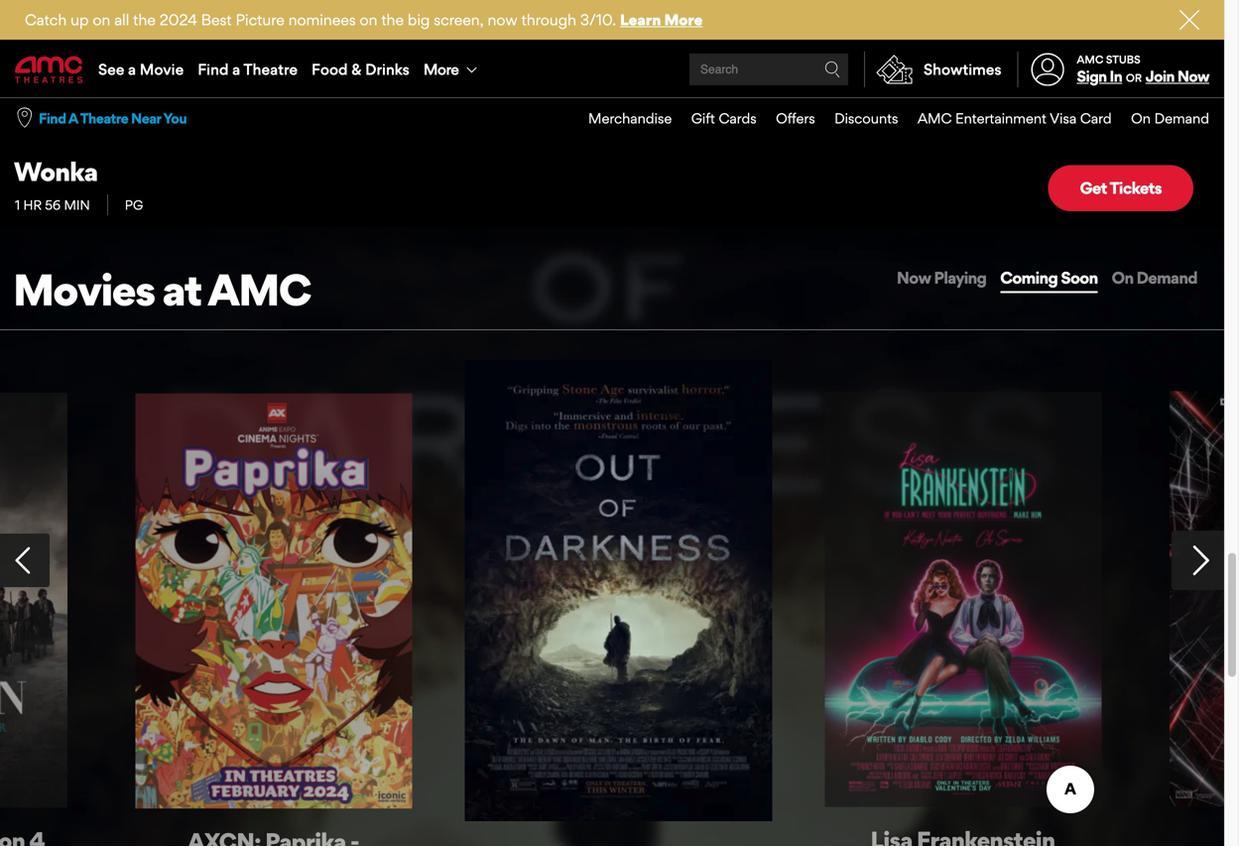 Task type: describe. For each thing, give the bounding box(es) containing it.
big
[[408, 10, 430, 29]]

sign
[[1077, 67, 1107, 85]]

screen,
[[434, 10, 484, 29]]

showtimes
[[924, 60, 1002, 78]]

coming
[[1000, 268, 1058, 288]]

pg
[[125, 197, 143, 213]]

now
[[488, 10, 518, 29]]

theatre for a
[[80, 110, 128, 127]]

1 hr 56 min
[[15, 197, 90, 213]]

gift cards
[[691, 110, 757, 127]]

find for find a theatre near you
[[39, 110, 66, 127]]

on for on demand link
[[1131, 110, 1151, 127]]

a for movie
[[128, 60, 136, 78]]

amc entertainment visa card
[[918, 110, 1112, 127]]

2 on from the left
[[360, 10, 377, 29]]

food
[[312, 60, 348, 78]]

more inside button
[[424, 60, 459, 78]]

on demand button
[[1110, 265, 1199, 291]]

kobna
[[423, 2, 502, 34]]

nominees
[[288, 10, 356, 29]]

learn more link
[[620, 10, 703, 29]]

2 the from the left
[[381, 10, 404, 29]]

now inside amc stubs sign in or join now
[[1177, 67, 1209, 85]]

best
[[201, 10, 232, 29]]

amc for visa
[[918, 110, 952, 127]]

stubs
[[1106, 53, 1141, 66]]

search the AMC website text field
[[698, 62, 825, 77]]

up
[[71, 10, 89, 29]]

theatre for a
[[243, 60, 298, 78]]

hr
[[23, 197, 42, 213]]

offers link
[[757, 98, 815, 139]]

in
[[1110, 67, 1122, 85]]

now playing
[[897, 268, 986, 288]]

56
[[45, 197, 61, 213]]

drinks
[[365, 60, 410, 78]]

cards
[[719, 110, 757, 127]]

find a theatre near you button
[[39, 109, 187, 128]]

now inside 'now playing' button
[[897, 268, 931, 288]]

see
[[98, 60, 124, 78]]

playing
[[934, 268, 986, 288]]

movie
[[140, 60, 184, 78]]

1 on from the left
[[93, 10, 110, 29]]

picture
[[236, 10, 285, 29]]

catch up on all the 2024 best picture nominees on the big screen, now through 3/10. learn more
[[25, 10, 703, 29]]

get tickets link
[[1048, 165, 1194, 211]]

catch
[[25, 10, 67, 29]]

coming soon button
[[998, 265, 1100, 291]]

discounts link
[[815, 98, 898, 139]]

get tickets
[[1080, 178, 1162, 198]]

sign in or join amc stubs element
[[1017, 42, 1209, 97]]

2 vertical spatial amc
[[208, 264, 310, 316]]

sign in button
[[1077, 67, 1122, 85]]

gift cards link
[[672, 98, 757, 139]]

movie poster for the chosen: season 4 episodes 1-3 image
[[0, 393, 67, 808]]

demand for on demand link
[[1154, 110, 1209, 127]]

soon
[[1061, 268, 1098, 288]]

join now button
[[1146, 67, 1209, 85]]

movie poster for madame web image
[[1169, 391, 1239, 807]]

food & drinks
[[312, 60, 410, 78]]

movie poster for lisa frankenstein image
[[825, 392, 1102, 807]]

3/10.
[[580, 10, 616, 29]]

on for on demand button
[[1112, 268, 1133, 288]]

find a theatre near you
[[39, 110, 187, 127]]



Task type: vqa. For each thing, say whether or not it's contained in the screenshot.
at
yes



Task type: locate. For each thing, give the bounding box(es) containing it.
near
[[131, 110, 161, 127]]

1 horizontal spatial find
[[198, 60, 229, 78]]

food & drinks link
[[305, 42, 417, 97]]

more button
[[417, 42, 489, 97]]

find
[[198, 60, 229, 78], [39, 110, 66, 127]]

1 horizontal spatial more
[[664, 10, 703, 29]]

find left "a"
[[39, 110, 66, 127]]

find a theatre link
[[191, 42, 305, 97]]

1 vertical spatial demand
[[1137, 268, 1198, 288]]

learn
[[620, 10, 661, 29]]

all
[[114, 10, 129, 29]]

on
[[93, 10, 110, 29], [360, 10, 377, 29]]

1 a from the left
[[128, 60, 136, 78]]

find a theatre
[[198, 60, 298, 78]]

amc
[[1077, 53, 1104, 66], [918, 110, 952, 127], [208, 264, 310, 316]]

close this dialog image
[[1190, 785, 1209, 805]]

1 vertical spatial now
[[897, 268, 931, 288]]

amc up sign
[[1077, 53, 1104, 66]]

find for find a theatre
[[198, 60, 229, 78]]

a down the 'picture'
[[232, 60, 240, 78]]

holdbrook-
[[508, 2, 651, 34]]

amc stubs sign in or join now
[[1077, 53, 1209, 85]]

join
[[1146, 67, 1175, 85]]

user profile image
[[1020, 53, 1076, 86]]

on demand down "join now" button
[[1131, 110, 1209, 127]]

amc entertainment visa card link
[[898, 98, 1112, 139]]

&
[[351, 60, 362, 78]]

demand down "join now" button
[[1154, 110, 1209, 127]]

tickets
[[1110, 178, 1162, 198]]

1 horizontal spatial theatre
[[243, 60, 298, 78]]

demand for on demand button
[[1137, 268, 1198, 288]]

0 horizontal spatial a
[[128, 60, 136, 78]]

1 vertical spatial theatre
[[80, 110, 128, 127]]

on right "nominees" in the top left of the page
[[360, 10, 377, 29]]

amc right at
[[208, 264, 310, 316]]

the
[[133, 10, 156, 29], [381, 10, 404, 29]]

gift
[[691, 110, 715, 127]]

get
[[1080, 178, 1107, 198]]

min
[[64, 197, 90, 213]]

0 vertical spatial find
[[198, 60, 229, 78]]

smith
[[651, 2, 725, 34]]

theatre down the 'picture'
[[243, 60, 298, 78]]

1 horizontal spatial amc
[[918, 110, 952, 127]]

1
[[15, 197, 20, 213]]

find down best
[[198, 60, 229, 78]]

now right join
[[1177, 67, 1209, 85]]

a right see
[[128, 60, 136, 78]]

0 vertical spatial menu
[[0, 42, 1224, 97]]

1 horizontal spatial a
[[232, 60, 240, 78]]

1 horizontal spatial now
[[1177, 67, 1209, 85]]

0 vertical spatial theatre
[[243, 60, 298, 78]]

merchandise link
[[569, 98, 672, 139]]

amc inside amc stubs sign in or join now
[[1077, 53, 1104, 66]]

a
[[128, 60, 136, 78], [232, 60, 240, 78]]

submit search icon image
[[825, 62, 840, 77]]

on demand link
[[1112, 98, 1209, 139]]

theatre inside menu
[[243, 60, 298, 78]]

amc down showtimes link
[[918, 110, 952, 127]]

showtimes link
[[864, 52, 1002, 87]]

find inside menu
[[198, 60, 229, 78]]

visa
[[1050, 110, 1077, 127]]

movies at amc
[[13, 264, 310, 316]]

see a movie
[[98, 60, 184, 78]]

theatre
[[243, 60, 298, 78], [80, 110, 128, 127]]

demand right 'soon'
[[1137, 268, 1198, 288]]

on demand for on demand link
[[1131, 110, 1209, 127]]

2 a from the left
[[232, 60, 240, 78]]

0 horizontal spatial now
[[897, 268, 931, 288]]

demand inside on demand link
[[1154, 110, 1209, 127]]

the right all
[[133, 10, 156, 29]]

on down or
[[1131, 110, 1151, 127]]

0 horizontal spatial find
[[39, 110, 66, 127]]

0 horizontal spatial theatre
[[80, 110, 128, 127]]

0 vertical spatial on
[[1131, 110, 1151, 127]]

1 vertical spatial more
[[424, 60, 459, 78]]

you
[[163, 110, 187, 127]]

menu up merchandise link
[[0, 42, 1224, 97]]

now left playing
[[897, 268, 931, 288]]

card
[[1080, 110, 1112, 127]]

amc logo image
[[15, 56, 84, 83], [15, 56, 84, 83]]

merchandise
[[588, 110, 672, 127]]

1 vertical spatial on
[[1112, 268, 1133, 288]]

1 vertical spatial on demand
[[1112, 268, 1198, 288]]

find inside button
[[39, 110, 66, 127]]

0 vertical spatial demand
[[1154, 110, 1209, 127]]

1 the from the left
[[133, 10, 156, 29]]

1 vertical spatial menu
[[569, 98, 1209, 139]]

demand
[[1154, 110, 1209, 127], [1137, 268, 1198, 288]]

entertainment
[[955, 110, 1047, 127]]

0 vertical spatial amc
[[1077, 53, 1104, 66]]

0 horizontal spatial more
[[424, 60, 459, 78]]

wonka
[[14, 156, 98, 188]]

more down screen,
[[424, 60, 459, 78]]

menu down showtimes image
[[569, 98, 1209, 139]]

more right learn
[[664, 10, 703, 29]]

on demand inside menu
[[1131, 110, 1209, 127]]

amc for sign
[[1077, 53, 1104, 66]]

a
[[68, 110, 78, 127]]

or
[[1126, 72, 1142, 84]]

now
[[1177, 67, 1209, 85], [897, 268, 931, 288]]

see a movie link
[[91, 42, 191, 97]]

menu
[[0, 42, 1224, 97], [569, 98, 1209, 139]]

on demand
[[1131, 110, 1209, 127], [1112, 268, 1198, 288]]

showtimes image
[[865, 52, 924, 87]]

on inside button
[[1112, 268, 1133, 288]]

on inside menu
[[1131, 110, 1151, 127]]

discounts
[[834, 110, 898, 127]]

movie poster for out of darkness image
[[465, 360, 772, 822]]

menu containing merchandise
[[569, 98, 1209, 139]]

movie poster for axcn: paprika - satoshi kon fest image
[[135, 394, 412, 809]]

on demand for on demand button
[[1112, 268, 1198, 288]]

at
[[162, 264, 201, 316]]

0 vertical spatial now
[[1177, 67, 1209, 85]]

2024
[[159, 10, 197, 29]]

1 horizontal spatial the
[[381, 10, 404, 29]]

1 horizontal spatial on
[[360, 10, 377, 29]]

2 horizontal spatial amc
[[1077, 53, 1104, 66]]

through
[[521, 10, 576, 29]]

on
[[1131, 110, 1151, 127], [1112, 268, 1133, 288]]

offers
[[776, 110, 815, 127]]

coming soon
[[1000, 268, 1098, 288]]

dialog
[[0, 0, 1239, 846]]

0 horizontal spatial amc
[[208, 264, 310, 316]]

on demand inside button
[[1112, 268, 1198, 288]]

now playing button
[[895, 265, 988, 291]]

movies
[[13, 264, 155, 316]]

theatre inside button
[[80, 110, 128, 127]]

on demand right 'soon'
[[1112, 268, 1198, 288]]

kobna holdbrook-smith
[[423, 2, 725, 34]]

1 vertical spatial amc
[[918, 110, 952, 127]]

menu containing more
[[0, 42, 1224, 97]]

0 vertical spatial more
[[664, 10, 703, 29]]

a for theatre
[[232, 60, 240, 78]]

0 horizontal spatial on
[[93, 10, 110, 29]]

1 vertical spatial find
[[39, 110, 66, 127]]

demand inside on demand button
[[1137, 268, 1198, 288]]

0 vertical spatial on demand
[[1131, 110, 1209, 127]]

the left big
[[381, 10, 404, 29]]

on left all
[[93, 10, 110, 29]]

0 horizontal spatial the
[[133, 10, 156, 29]]

more
[[664, 10, 703, 29], [424, 60, 459, 78]]

on right 'soon'
[[1112, 268, 1133, 288]]

theatre right "a"
[[80, 110, 128, 127]]



